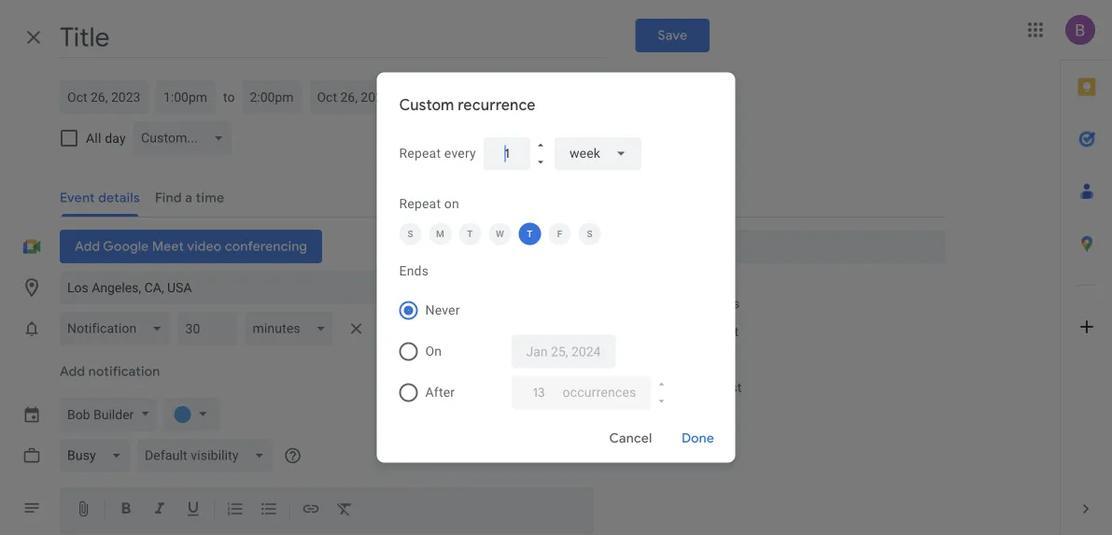 Task type: describe. For each thing, give the bounding box(es) containing it.
all
[[86, 130, 101, 146]]

insert link image
[[302, 500, 320, 522]]

ends
[[399, 263, 429, 279]]

t for tuesday option on the left top
[[467, 228, 473, 240]]

cancel button
[[601, 416, 661, 461]]

Weeks to repeat number field
[[498, 137, 515, 170]]

zone
[[447, 90, 476, 106]]

save
[[658, 27, 687, 44]]

m
[[436, 228, 444, 240]]

event
[[707, 324, 739, 339]]

recurrence
[[458, 95, 536, 114]]

on
[[444, 196, 459, 212]]

guest
[[689, 380, 721, 395]]

none field inside custom recurrence 'dialog'
[[555, 137, 641, 170]]

s for the s option
[[408, 228, 413, 240]]

Thursday checkbox
[[519, 223, 541, 245]]

time zone button
[[406, 81, 484, 115]]

bulleted list image
[[260, 500, 278, 522]]

repeat on
[[399, 196, 459, 212]]

Minutes in advance for notification number field
[[185, 312, 230, 346]]

invite others
[[664, 352, 736, 367]]

numbered list image
[[226, 500, 245, 522]]

formatting options toolbar
[[60, 487, 594, 533]]

repeat for repeat on
[[399, 196, 441, 212]]

Sunday checkbox
[[399, 223, 422, 245]]

modify event
[[664, 324, 739, 339]]

add
[[60, 363, 85, 380]]

option group inside custom recurrence 'dialog'
[[392, 290, 713, 413]]

Occurrence count number field
[[526, 376, 551, 409]]

Monday checkbox
[[429, 223, 452, 245]]

done
[[682, 430, 714, 447]]

custom
[[399, 95, 454, 114]]

cancel
[[609, 430, 652, 447]]

t for thursday option at the top of the page
[[527, 228, 533, 240]]

f
[[557, 228, 562, 240]]

never
[[425, 303, 460, 318]]



Task type: locate. For each thing, give the bounding box(es) containing it.
1 horizontal spatial t
[[527, 228, 533, 240]]

after
[[425, 385, 455, 400]]

0 horizontal spatial t
[[467, 228, 473, 240]]

done button
[[668, 416, 728, 461]]

time zone
[[413, 90, 476, 106]]

add notification button
[[52, 355, 167, 388]]

guest
[[631, 296, 665, 311]]

invite
[[664, 352, 695, 367]]

underline image
[[184, 500, 203, 522]]

s for saturday checkbox
[[587, 228, 593, 240]]

remove formatting image
[[335, 500, 354, 522]]

t right the monday checkbox
[[467, 228, 473, 240]]

time
[[413, 90, 443, 106]]

2 repeat from the top
[[399, 196, 441, 212]]

t right wednesday option
[[527, 228, 533, 240]]

s inside option
[[408, 228, 413, 240]]

see guest list
[[664, 380, 742, 395]]

day
[[105, 130, 126, 146]]

Friday checkbox
[[549, 223, 571, 245]]

tab list
[[1061, 61, 1112, 483]]

None field
[[555, 137, 641, 170]]

custom recurrence dialog
[[377, 72, 735, 463]]

repeat up the s option
[[399, 196, 441, 212]]

repeat
[[399, 146, 441, 161], [399, 196, 441, 212]]

Title text field
[[60, 17, 605, 58]]

option group containing never
[[392, 290, 713, 413]]

others
[[699, 352, 736, 367]]

Tuesday checkbox
[[459, 223, 481, 245]]

Saturday checkbox
[[579, 223, 601, 245]]

repeat left every
[[399, 146, 441, 161]]

all day
[[86, 130, 126, 146]]

bold image
[[117, 500, 135, 522]]

every
[[444, 146, 476, 161]]

to
[[223, 89, 235, 105]]

Date on which the recurrence ends text field
[[526, 335, 601, 368]]

1 s from the left
[[408, 228, 413, 240]]

custom recurrence
[[399, 95, 536, 114]]

guest permissions
[[631, 296, 740, 311]]

group containing guest permissions
[[616, 289, 945, 402]]

1 repeat from the top
[[399, 146, 441, 161]]

permissions
[[668, 296, 740, 311]]

see
[[664, 380, 685, 395]]

t
[[467, 228, 473, 240], [527, 228, 533, 240]]

repeat every
[[399, 146, 476, 161]]

0 horizontal spatial s
[[408, 228, 413, 240]]

repeat for repeat every
[[399, 146, 441, 161]]

Wednesday checkbox
[[489, 223, 511, 245]]

italic image
[[150, 500, 169, 522]]

s inside checkbox
[[587, 228, 593, 240]]

w
[[496, 228, 504, 240]]

add notification
[[60, 363, 160, 380]]

on
[[425, 344, 442, 359]]

1 horizontal spatial s
[[587, 228, 593, 240]]

s
[[408, 228, 413, 240], [587, 228, 593, 240]]

list
[[724, 380, 742, 395]]

s left m
[[408, 228, 413, 240]]

s right friday checkbox
[[587, 228, 593, 240]]

modify
[[664, 324, 704, 339]]

1 vertical spatial repeat
[[399, 196, 441, 212]]

30 minutes before element
[[60, 308, 371, 349]]

0 vertical spatial repeat
[[399, 146, 441, 161]]

notification
[[88, 363, 160, 380]]

2 s from the left
[[587, 228, 593, 240]]

1 t from the left
[[467, 228, 473, 240]]

2 t from the left
[[527, 228, 533, 240]]

option group
[[392, 290, 713, 413]]

save button
[[635, 19, 710, 52]]

group
[[616, 289, 945, 402]]



Task type: vqa. For each thing, say whether or not it's contained in the screenshot.
Save button
yes



